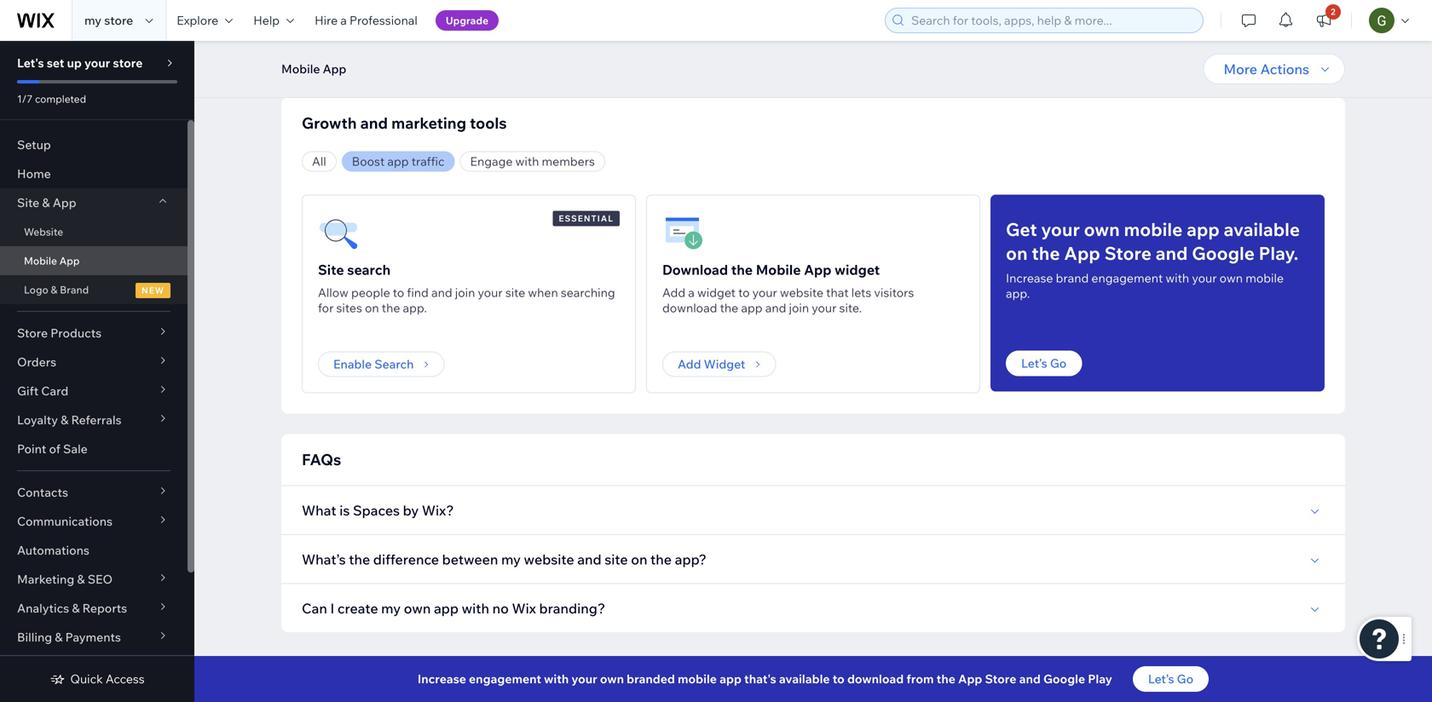 Task type: vqa. For each thing, say whether or not it's contained in the screenshot.
Fusion Trading
no



Task type: describe. For each thing, give the bounding box(es) containing it.
download the mobile app widget add a widget to your website that lets visitors download the app and join your site.
[[662, 261, 914, 315]]

2 vertical spatial on
[[631, 551, 647, 568]]

point of sale link
[[0, 435, 188, 464]]

engagement inside get your own mobile app available on the app store and google play. increase brand engagement with your own mobile app.
[[1092, 271, 1163, 286]]

gift card button
[[0, 377, 188, 406]]

website link
[[0, 217, 188, 246]]

to left start at the top of page
[[495, 28, 506, 43]]

sites
[[336, 301, 362, 315]]

up
[[67, 55, 82, 70]]

search
[[347, 261, 391, 278]]

set
[[47, 55, 64, 70]]

0 vertical spatial store
[[104, 13, 133, 28]]

link
[[1279, 28, 1303, 43]]

can i create my own app with no wix branding?
[[302, 600, 605, 617]]

app inside the download the mobile app widget add a widget to your website that lets visitors download the app and join your site.
[[804, 261, 832, 278]]

0 vertical spatial a
[[340, 13, 347, 28]]

search
[[374, 357, 414, 372]]

from
[[907, 672, 934, 687]]

website
[[24, 225, 63, 238]]

let's set up your store
[[17, 55, 143, 70]]

site for search
[[318, 261, 344, 278]]

Search for tools, apps, help & more... field
[[906, 9, 1198, 32]]

first
[[390, 28, 412, 43]]

0 horizontal spatial let's go button
[[1006, 351, 1082, 376]]

2 vertical spatial my
[[381, 600, 401, 617]]

invite your first app members to start getting engagement
[[329, 28, 652, 43]]

analytics & reports
[[17, 601, 127, 616]]

store inside store products popup button
[[17, 326, 48, 341]]

join inside site search allow people to find and join your site when searching for sites on the app.
[[455, 285, 475, 300]]

find
[[407, 285, 429, 300]]

site search allow people to find and join your site when searching for sites on the app.
[[318, 261, 615, 315]]

1 horizontal spatial members
[[542, 154, 595, 169]]

1 horizontal spatial let's go button
[[1133, 667, 1209, 692]]

completed
[[35, 93, 86, 105]]

mobile app button
[[273, 56, 355, 82]]

site.
[[839, 301, 862, 315]]

analytics
[[17, 601, 69, 616]]

marketing
[[17, 572, 74, 587]]

enable
[[333, 357, 372, 372]]

1 vertical spatial available
[[779, 672, 830, 687]]

contacts
[[17, 485, 68, 500]]

& for logo
[[51, 283, 57, 296]]

contacts button
[[0, 478, 188, 507]]

upgrade
[[446, 14, 489, 27]]

0 vertical spatial engagement
[[581, 28, 652, 43]]

add inside "button"
[[678, 357, 701, 372]]

that
[[826, 285, 849, 300]]

1 vertical spatial site
[[605, 551, 628, 568]]

actions
[[1261, 61, 1309, 78]]

download the mobile app widget heading
[[662, 260, 880, 280]]

0 horizontal spatial widget
[[697, 285, 736, 300]]

download inside the download the mobile app widget add a widget to your website that lets visitors download the app and join your site.
[[662, 301, 717, 315]]

by
[[403, 502, 419, 519]]

widget
[[704, 357, 745, 372]]

quick access button
[[50, 672, 145, 687]]

loyalty & referrals
[[17, 413, 122, 428]]

1 invite from the left
[[329, 28, 360, 43]]

quick access
[[70, 672, 145, 687]]

let's go for the right 'let's go' button
[[1148, 672, 1194, 687]]

brand
[[1056, 271, 1089, 286]]

start
[[509, 28, 535, 43]]

boost
[[352, 154, 385, 169]]

store products button
[[0, 319, 188, 348]]

enable search button
[[318, 352, 445, 377]]

my store
[[84, 13, 133, 28]]

referrals
[[71, 413, 122, 428]]

searching
[[561, 285, 615, 300]]

billing & payments
[[17, 630, 121, 645]]

1 horizontal spatial widget
[[835, 261, 880, 278]]

professional
[[350, 13, 418, 28]]

mobile for mobile app link
[[24, 254, 57, 267]]

more actions
[[1224, 61, 1309, 78]]

0 horizontal spatial members
[[439, 28, 492, 43]]

app. inside get your own mobile app available on the app store and google play. increase brand engagement with your own mobile app.
[[1006, 286, 1030, 301]]

when
[[528, 285, 558, 300]]

for
[[318, 301, 334, 315]]

can
[[302, 600, 327, 617]]

communications button
[[0, 507, 188, 536]]

1 horizontal spatial store
[[985, 672, 1017, 687]]

mobile app for mobile app button
[[281, 61, 346, 76]]

visitors
[[874, 285, 914, 300]]

on inside site search allow people to find and join your site when searching for sites on the app.
[[365, 301, 379, 315]]

store inside get your own mobile app available on the app store and google play. increase brand engagement with your own mobile app.
[[1105, 242, 1152, 265]]

faqs
[[302, 450, 341, 469]]

share
[[1209, 28, 1242, 43]]

traffic
[[412, 154, 445, 169]]

site for &
[[17, 195, 39, 210]]

boost app traffic
[[352, 154, 445, 169]]

app?
[[675, 551, 707, 568]]

sale
[[63, 442, 88, 457]]

automations link
[[0, 536, 188, 565]]

available inside get your own mobile app available on the app store and google play. increase brand engagement with your own mobile app.
[[1224, 218, 1300, 241]]

communications
[[17, 514, 113, 529]]

growth and marketing tools
[[302, 113, 507, 133]]

hire a professional link
[[304, 0, 428, 41]]

on inside get your own mobile app available on the app store and google play. increase brand engagement with your own mobile app.
[[1006, 242, 1028, 265]]

wix
[[512, 600, 536, 617]]

analytics & reports button
[[0, 594, 188, 623]]

new
[[142, 285, 165, 296]]

more actions button
[[1203, 54, 1345, 84]]

billing & payments button
[[0, 623, 188, 652]]

billing
[[17, 630, 52, 645]]

i
[[330, 600, 334, 617]]

brand
[[60, 283, 89, 296]]

app right from
[[958, 672, 982, 687]]

home
[[17, 166, 51, 181]]

& for marketing
[[77, 572, 85, 587]]

marketing
[[391, 113, 466, 133]]

engage with members
[[470, 154, 595, 169]]

1/7 completed
[[17, 93, 86, 105]]

upgrade button
[[436, 10, 499, 31]]

branded
[[627, 672, 675, 687]]

store inside 'sidebar' element
[[113, 55, 143, 70]]

add inside the download the mobile app widget add a widget to your website that lets visitors download the app and join your site.
[[662, 285, 686, 300]]

to inside the download the mobile app widget add a widget to your website that lets visitors download the app and join your site.
[[738, 285, 750, 300]]

reports
[[82, 601, 127, 616]]



Task type: locate. For each thing, give the bounding box(es) containing it.
2 vertical spatial store
[[985, 672, 1017, 687]]

a down download
[[688, 285, 695, 300]]

1 vertical spatial store
[[17, 326, 48, 341]]

app down hire
[[323, 61, 346, 76]]

essential
[[559, 213, 614, 224]]

to left 'find'
[[393, 285, 404, 300]]

mobile
[[1124, 218, 1183, 241], [1246, 271, 1284, 286], [678, 672, 717, 687]]

invite
[[329, 28, 360, 43], [1245, 28, 1276, 43]]

& right loyalty
[[61, 413, 69, 428]]

site inside site search allow people to find and join your site when searching for sites on the app.
[[505, 285, 525, 300]]

& left seo
[[77, 572, 85, 587]]

site search heading
[[318, 260, 391, 280]]

1 horizontal spatial mobile
[[281, 61, 320, 76]]

0 vertical spatial website
[[780, 285, 824, 300]]

available right that's at the bottom
[[779, 672, 830, 687]]

2 horizontal spatial mobile
[[756, 261, 801, 278]]

google left play.
[[1192, 242, 1255, 265]]

store down my store at top left
[[113, 55, 143, 70]]

1 horizontal spatial mobile app
[[281, 61, 346, 76]]

0 vertical spatial mobile
[[1124, 218, 1183, 241]]

engage
[[470, 154, 513, 169]]

1 vertical spatial mobile app
[[24, 254, 80, 267]]

app. inside site search allow people to find and join your site when searching for sites on the app.
[[403, 301, 427, 315]]

the right 'what's'
[[349, 551, 370, 568]]

add down download
[[662, 285, 686, 300]]

0 vertical spatial mobile app
[[281, 61, 346, 76]]

mobile for mobile app button
[[281, 61, 320, 76]]

the right download
[[731, 261, 753, 278]]

help
[[253, 13, 280, 28]]

point of sale
[[17, 442, 88, 457]]

0 horizontal spatial store
[[17, 326, 48, 341]]

access
[[106, 672, 145, 687]]

0 vertical spatial google
[[1192, 242, 1255, 265]]

1 horizontal spatial google
[[1192, 242, 1255, 265]]

join inside the download the mobile app widget add a widget to your website that lets visitors download the app and join your site.
[[789, 301, 809, 315]]

go
[[1050, 356, 1067, 371], [1177, 672, 1194, 687]]

0 vertical spatial on
[[1006, 242, 1028, 265]]

increase left brand on the right of page
[[1006, 271, 1053, 286]]

add widget
[[678, 357, 745, 372]]

a right hire
[[340, 13, 347, 28]]

1 vertical spatial members
[[542, 154, 595, 169]]

store up let's set up your store at the left top
[[104, 13, 133, 28]]

loyalty & referrals button
[[0, 406, 188, 435]]

2 horizontal spatial on
[[1006, 242, 1028, 265]]

0 horizontal spatial join
[[455, 285, 475, 300]]

marketing & seo
[[17, 572, 113, 587]]

0 vertical spatial let's
[[1021, 356, 1047, 371]]

1 vertical spatial add
[[678, 357, 701, 372]]

1 vertical spatial go
[[1177, 672, 1194, 687]]

2 vertical spatial mobile
[[678, 672, 717, 687]]

mobile app inside mobile app link
[[24, 254, 80, 267]]

my up let's set up your store at the left top
[[84, 13, 102, 28]]

and inside the download the mobile app widget add a widget to your website that lets visitors download the app and join your site.
[[765, 301, 786, 315]]

widget
[[835, 261, 880, 278], [697, 285, 736, 300]]

on down get
[[1006, 242, 1028, 265]]

0 horizontal spatial download
[[662, 301, 717, 315]]

site down home
[[17, 195, 39, 210]]

0 horizontal spatial let's go
[[1021, 356, 1067, 371]]

mobile app inside mobile app button
[[281, 61, 346, 76]]

my
[[84, 13, 102, 28], [501, 551, 521, 568], [381, 600, 401, 617]]

the left app?
[[651, 551, 672, 568]]

1 vertical spatial let's go button
[[1133, 667, 1209, 692]]

google left play
[[1043, 672, 1085, 687]]

mobile app down hire
[[281, 61, 346, 76]]

enable search
[[333, 357, 414, 372]]

add left widget
[[678, 357, 701, 372]]

play.
[[1259, 242, 1299, 265]]

what is spaces by wix?
[[302, 502, 454, 519]]

app inside the download the mobile app widget add a widget to your website that lets visitors download the app and join your site.
[[741, 301, 763, 315]]

mobile inside button
[[281, 61, 320, 76]]

mobile down website
[[24, 254, 57, 267]]

setup
[[17, 137, 51, 152]]

0 vertical spatial store
[[1105, 242, 1152, 265]]

1 horizontal spatial mobile
[[1124, 218, 1183, 241]]

0 vertical spatial increase
[[1006, 271, 1053, 286]]

0 horizontal spatial engagement
[[469, 672, 541, 687]]

share invite link button
[[1194, 23, 1318, 48]]

1 horizontal spatial invite
[[1245, 28, 1276, 43]]

1 horizontal spatial app.
[[1006, 286, 1030, 301]]

0 vertical spatial site
[[505, 285, 525, 300]]

1 vertical spatial download
[[847, 672, 904, 687]]

widget down download
[[697, 285, 736, 300]]

my right create
[[381, 600, 401, 617]]

let's
[[1021, 356, 1047, 371], [1148, 672, 1174, 687]]

0 horizontal spatial mobile
[[678, 672, 717, 687]]

seo
[[88, 572, 113, 587]]

1 horizontal spatial a
[[688, 285, 695, 300]]

0 horizontal spatial let's
[[1021, 356, 1047, 371]]

1 horizontal spatial engagement
[[581, 28, 652, 43]]

and inside site search allow people to find and join your site when searching for sites on the app.
[[431, 285, 452, 300]]

& for analytics
[[72, 601, 80, 616]]

0 vertical spatial let's go button
[[1006, 351, 1082, 376]]

&
[[42, 195, 50, 210], [51, 283, 57, 296], [61, 413, 69, 428], [77, 572, 85, 587], [72, 601, 80, 616], [55, 630, 63, 645]]

get
[[1006, 218, 1037, 241]]

0 vertical spatial add
[[662, 285, 686, 300]]

1 vertical spatial engagement
[[1092, 271, 1163, 286]]

0 vertical spatial let's go
[[1021, 356, 1067, 371]]

on down people
[[365, 301, 379, 315]]

1 horizontal spatial go
[[1177, 672, 1194, 687]]

1 vertical spatial site
[[318, 261, 344, 278]]

point
[[17, 442, 46, 457]]

0 horizontal spatial invite
[[329, 28, 360, 43]]

what's
[[302, 551, 346, 568]]

2
[[1331, 6, 1336, 17]]

1 vertical spatial on
[[365, 301, 379, 315]]

app up that
[[804, 261, 832, 278]]

1 horizontal spatial download
[[847, 672, 904, 687]]

and
[[360, 113, 388, 133], [1156, 242, 1188, 265], [431, 285, 452, 300], [765, 301, 786, 315], [577, 551, 602, 568], [1019, 672, 1041, 687]]

0 horizontal spatial site
[[17, 195, 39, 210]]

hire a professional
[[315, 13, 418, 28]]

site up branding?
[[605, 551, 628, 568]]

growth
[[302, 113, 357, 133]]

& for loyalty
[[61, 413, 69, 428]]

join right 'find'
[[455, 285, 475, 300]]

wix?
[[422, 502, 454, 519]]

& for site
[[42, 195, 50, 210]]

members down upgrade
[[439, 28, 492, 43]]

& inside dropdown button
[[72, 601, 80, 616]]

mobile app for mobile app link
[[24, 254, 80, 267]]

mobile right download
[[756, 261, 801, 278]]

1 vertical spatial a
[[688, 285, 695, 300]]

to
[[495, 28, 506, 43], [393, 285, 404, 300], [738, 285, 750, 300], [833, 672, 845, 687]]

mobile inside the download the mobile app widget add a widget to your website that lets visitors download the app and join your site.
[[756, 261, 801, 278]]

no
[[492, 600, 509, 617]]

your inside 'sidebar' element
[[84, 55, 110, 70]]

1 vertical spatial let's go
[[1148, 672, 1194, 687]]

and inside get your own mobile app available on the app store and google play. increase brand engagement with your own mobile app.
[[1156, 242, 1188, 265]]

& right logo
[[51, 283, 57, 296]]

available up play.
[[1224, 218, 1300, 241]]

engagement right brand on the right of page
[[1092, 271, 1163, 286]]

1 horizontal spatial on
[[631, 551, 647, 568]]

0 horizontal spatial app.
[[403, 301, 427, 315]]

the down people
[[382, 301, 400, 315]]

0 horizontal spatial increase
[[418, 672, 466, 687]]

2 invite from the left
[[1245, 28, 1276, 43]]

1 vertical spatial increase
[[418, 672, 466, 687]]

2 horizontal spatial engagement
[[1092, 271, 1163, 286]]

& left reports
[[72, 601, 80, 616]]

app
[[323, 61, 346, 76], [53, 195, 76, 210], [1064, 242, 1100, 265], [59, 254, 80, 267], [804, 261, 832, 278], [958, 672, 982, 687]]

1 horizontal spatial site
[[605, 551, 628, 568]]

app up brand on the right of page
[[1064, 242, 1100, 265]]

website
[[780, 285, 824, 300], [524, 551, 574, 568]]

app up website
[[53, 195, 76, 210]]

a inside the download the mobile app widget add a widget to your website that lets visitors download the app and join your site.
[[688, 285, 695, 300]]

the inside site search allow people to find and join your site when searching for sites on the app.
[[382, 301, 400, 315]]

the down get
[[1032, 242, 1060, 265]]

app inside popup button
[[53, 195, 76, 210]]

1 horizontal spatial available
[[1224, 218, 1300, 241]]

to right that's at the bottom
[[833, 672, 845, 687]]

2 horizontal spatial mobile
[[1246, 271, 1284, 286]]

widget up lets
[[835, 261, 880, 278]]

app inside button
[[323, 61, 346, 76]]

app up 'brand'
[[59, 254, 80, 267]]

0 horizontal spatial mobile app
[[24, 254, 80, 267]]

& inside 'dropdown button'
[[55, 630, 63, 645]]

0 horizontal spatial site
[[505, 285, 525, 300]]

1 horizontal spatial let's
[[1148, 672, 1174, 687]]

app inside get your own mobile app available on the app store and google play. increase brand engagement with your own mobile app.
[[1064, 242, 1100, 265]]

people
[[351, 285, 390, 300]]

site up "allow"
[[318, 261, 344, 278]]

to inside site search allow people to find and join your site when searching for sites on the app.
[[393, 285, 404, 300]]

increase engagement with your own branded mobile app that's available to download from the app store and google play
[[418, 672, 1112, 687]]

increase inside get your own mobile app available on the app store and google play. increase brand engagement with your own mobile app.
[[1006, 271, 1053, 286]]

increase down the can i create my own app with no wix branding?
[[418, 672, 466, 687]]

sidebar element
[[0, 41, 194, 702]]

between
[[442, 551, 498, 568]]

mobile app up logo & brand
[[24, 254, 80, 267]]

1 horizontal spatial increase
[[1006, 271, 1053, 286]]

1 vertical spatial store
[[113, 55, 143, 70]]

download left from
[[847, 672, 904, 687]]

marketing & seo button
[[0, 565, 188, 594]]

1 horizontal spatial website
[[780, 285, 824, 300]]

0 vertical spatial site
[[17, 195, 39, 210]]

orders button
[[0, 348, 188, 377]]

1 horizontal spatial join
[[789, 301, 809, 315]]

let's go
[[1021, 356, 1067, 371], [1148, 672, 1194, 687]]

store
[[1105, 242, 1152, 265], [17, 326, 48, 341], [985, 672, 1017, 687]]

play
[[1088, 672, 1112, 687]]

allow
[[318, 285, 349, 300]]

site inside popup button
[[17, 195, 39, 210]]

own
[[1084, 218, 1120, 241], [1220, 271, 1243, 286], [404, 600, 431, 617], [600, 672, 624, 687]]

members up essential
[[542, 154, 595, 169]]

0 horizontal spatial on
[[365, 301, 379, 315]]

your inside site search allow people to find and join your site when searching for sites on the app.
[[478, 285, 503, 300]]

1 vertical spatial my
[[501, 551, 521, 568]]

store
[[104, 13, 133, 28], [113, 55, 143, 70]]

invite left the link
[[1245, 28, 1276, 43]]

0 horizontal spatial a
[[340, 13, 347, 28]]

branding?
[[539, 600, 605, 617]]

0 vertical spatial go
[[1050, 356, 1067, 371]]

help button
[[243, 0, 304, 41]]

home link
[[0, 159, 188, 188]]

available
[[1224, 218, 1300, 241], [779, 672, 830, 687]]

0 horizontal spatial my
[[84, 13, 102, 28]]

mobile app link
[[0, 246, 188, 275]]

add
[[662, 285, 686, 300], [678, 357, 701, 372]]

1 vertical spatial let's
[[1148, 672, 1174, 687]]

app inside get your own mobile app available on the app store and google play. increase brand engagement with your own mobile app.
[[1187, 218, 1220, 241]]

1/7
[[17, 93, 33, 105]]

website inside the download the mobile app widget add a widget to your website that lets visitors download the app and join your site.
[[780, 285, 824, 300]]

app. down get
[[1006, 286, 1030, 301]]

card
[[41, 384, 68, 399]]

2 horizontal spatial my
[[501, 551, 521, 568]]

0 vertical spatial widget
[[835, 261, 880, 278]]

app
[[415, 28, 436, 43], [387, 154, 409, 169], [1187, 218, 1220, 241], [741, 301, 763, 315], [434, 600, 459, 617], [720, 672, 742, 687]]

to down download the mobile app widget heading
[[738, 285, 750, 300]]

app. down 'find'
[[403, 301, 427, 315]]

0 vertical spatial download
[[662, 301, 717, 315]]

join down download the mobile app widget heading
[[789, 301, 809, 315]]

mobile app
[[281, 61, 346, 76], [24, 254, 80, 267]]

0 horizontal spatial go
[[1050, 356, 1067, 371]]

invite inside 'share invite link' 'button'
[[1245, 28, 1276, 43]]

invite up mobile app button
[[329, 28, 360, 43]]

website up branding?
[[524, 551, 574, 568]]

the down download
[[720, 301, 739, 315]]

mobile down hire
[[281, 61, 320, 76]]

difference
[[373, 551, 439, 568]]

setup link
[[0, 130, 188, 159]]

1 horizontal spatial let's go
[[1148, 672, 1194, 687]]

site inside site search allow people to find and join your site when searching for sites on the app.
[[318, 261, 344, 278]]

the right from
[[937, 672, 956, 687]]

gift
[[17, 384, 38, 399]]

what
[[302, 502, 336, 519]]

1 horizontal spatial my
[[381, 600, 401, 617]]

2 vertical spatial engagement
[[469, 672, 541, 687]]

let's go for the leftmost 'let's go' button
[[1021, 356, 1067, 371]]

my right between
[[501, 551, 521, 568]]

download down download
[[662, 301, 717, 315]]

1 vertical spatial website
[[524, 551, 574, 568]]

1 vertical spatial mobile
[[1246, 271, 1284, 286]]

more
[[1224, 61, 1258, 78]]

0 horizontal spatial mobile
[[24, 254, 57, 267]]

automations
[[17, 543, 89, 558]]

google inside get your own mobile app available on the app store and google play. increase brand engagement with your own mobile app.
[[1192, 242, 1255, 265]]

2 button
[[1305, 0, 1343, 41]]

engagement down "no"
[[469, 672, 541, 687]]

0 horizontal spatial available
[[779, 672, 830, 687]]

lets
[[851, 285, 871, 300]]

with inside get your own mobile app available on the app store and google play. increase brand engagement with your own mobile app.
[[1166, 271, 1189, 286]]

quick
[[70, 672, 103, 687]]

0 vertical spatial available
[[1224, 218, 1300, 241]]

engagement right "getting"
[[581, 28, 652, 43]]

& inside popup button
[[42, 195, 50, 210]]

0 horizontal spatial website
[[524, 551, 574, 568]]

0 vertical spatial my
[[84, 13, 102, 28]]

& right billing
[[55, 630, 63, 645]]

site
[[17, 195, 39, 210], [318, 261, 344, 278]]

mobile inside 'sidebar' element
[[24, 254, 57, 267]]

the inside get your own mobile app available on the app store and google play. increase brand engagement with your own mobile app.
[[1032, 242, 1060, 265]]

orders
[[17, 355, 56, 370]]

2 horizontal spatial store
[[1105, 242, 1152, 265]]

is
[[339, 502, 350, 519]]

on left app?
[[631, 551, 647, 568]]

site left when
[[505, 285, 525, 300]]

& up website
[[42, 195, 50, 210]]

of
[[49, 442, 60, 457]]

download
[[662, 261, 728, 278]]

& for billing
[[55, 630, 63, 645]]

1 vertical spatial google
[[1043, 672, 1085, 687]]

0 horizontal spatial google
[[1043, 672, 1085, 687]]

0 vertical spatial members
[[439, 28, 492, 43]]

website left that
[[780, 285, 824, 300]]



